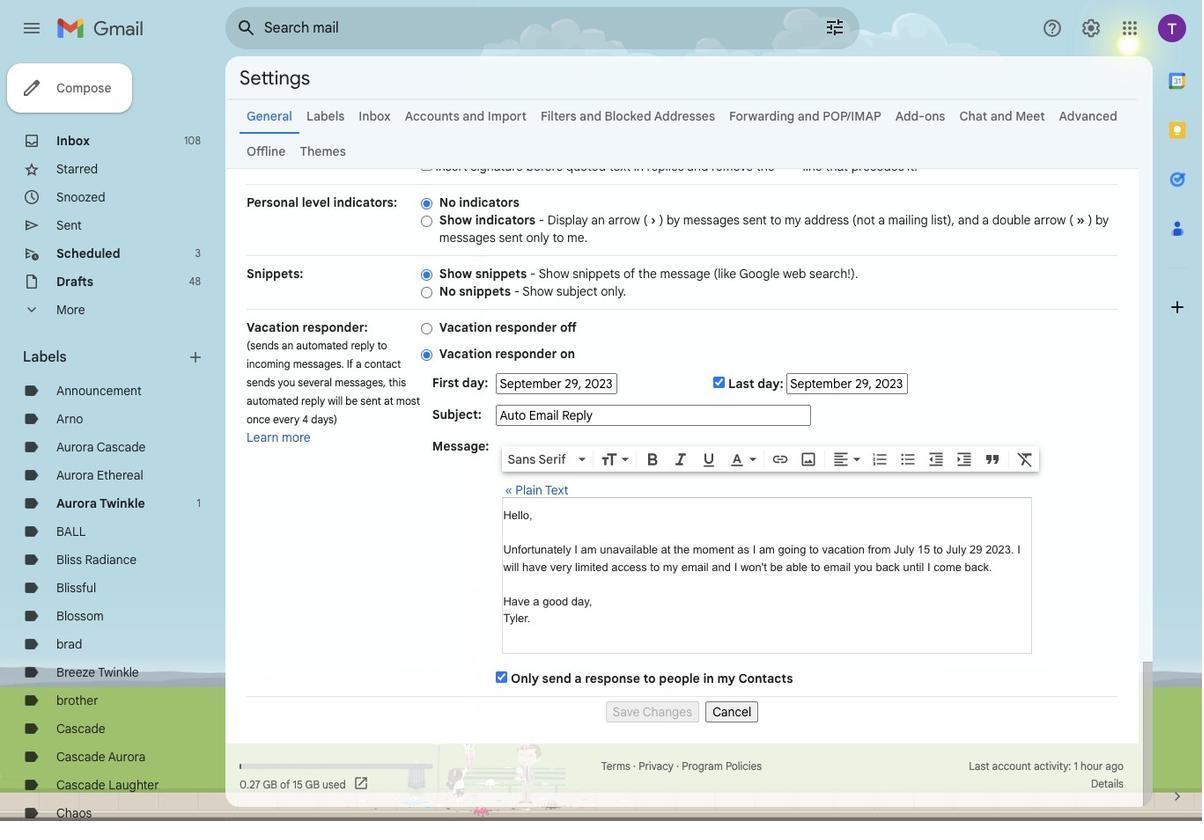 Task type: locate. For each thing, give the bounding box(es) containing it.
of right the 0.27
[[280, 778, 290, 791]]

0 vertical spatial will
[[328, 395, 343, 408]]

No indicators radio
[[421, 197, 432, 210]]

footer
[[225, 758, 1139, 794]]

first
[[432, 375, 459, 391]]

1 gb from the left
[[263, 778, 277, 791]]

labels for labels heading
[[23, 349, 67, 366]]

messages up (like
[[683, 212, 740, 228]]

in right people
[[703, 671, 714, 687]]

inbox link right labels link
[[359, 108, 391, 124]]

inbox inside 'labels' navigation
[[56, 133, 90, 149]]

2 ) from the left
[[1088, 212, 1093, 228]]

breeze twinkle
[[56, 665, 139, 681]]

advanced link
[[1059, 108, 1118, 124]]

1 vertical spatial inbox link
[[56, 133, 90, 149]]

reply
[[351, 339, 375, 352], [301, 395, 325, 408]]

( left › on the right top
[[643, 212, 648, 228]]

1 horizontal spatial ·
[[676, 760, 679, 773]]

Last day: text field
[[787, 373, 908, 395]]

contacts
[[738, 671, 793, 687]]

brother link
[[56, 693, 98, 709]]

1 by from the left
[[667, 212, 680, 228]]

twinkle down ethereal
[[100, 496, 145, 512]]

snippets up vacation responder off
[[459, 284, 511, 299]]

1 inside last account activity: 1 hour ago details
[[1074, 760, 1078, 773]]

at right unavailable
[[661, 543, 671, 557]]

1 horizontal spatial will
[[503, 561, 519, 574]]

once
[[247, 413, 270, 426]]

precedes
[[851, 159, 904, 174]]

0 horizontal spatial am
[[581, 543, 597, 557]]

tab list
[[1153, 56, 1202, 758]]

filters and blocked addresses
[[541, 108, 715, 124]]

my right access
[[663, 561, 678, 574]]

2 no from the top
[[439, 284, 456, 299]]

drafts link
[[56, 274, 93, 290]]

0 horizontal spatial 1
[[197, 497, 201, 510]]

1 vertical spatial will
[[503, 561, 519, 574]]

terms · privacy · program policies
[[601, 760, 762, 773]]

indicators for no
[[459, 195, 519, 211]]

snippets up no snippets - show subject only. at the top of page
[[475, 266, 527, 282]]

only
[[526, 230, 549, 246]]

1 horizontal spatial arrow
[[1034, 212, 1066, 228]]

2 email from the left
[[824, 561, 851, 574]]

chat and meet link
[[960, 108, 1045, 124]]

Show indicators radio
[[421, 215, 432, 228]]

automated down sends
[[247, 395, 299, 408]]

display an arrow ( › ) by messages sent to my address (not a mailing list), and a double arrow ( »
[[548, 212, 1085, 228]]

personal
[[247, 195, 299, 211]]

email down the 'moment'
[[681, 561, 709, 574]]

0 horizontal spatial last
[[728, 376, 754, 392]]

automated up messages.
[[296, 339, 348, 352]]

1 horizontal spatial labels
[[306, 108, 345, 124]]

1 vertical spatial indicators
[[475, 212, 536, 228]]

by
[[667, 212, 680, 228], [1096, 212, 1109, 228]]

inbox link
[[359, 108, 391, 124], [56, 133, 90, 149]]

0 vertical spatial in
[[634, 159, 644, 174]]

an right the (sends
[[282, 339, 293, 352]]

of inside footer
[[280, 778, 290, 791]]

0 horizontal spatial email
[[681, 561, 709, 574]]

my
[[785, 212, 801, 228], [663, 561, 678, 574], [717, 671, 736, 687]]

0 vertical spatial twinkle
[[100, 496, 145, 512]]

0 vertical spatial the
[[756, 159, 775, 174]]

twinkle for breeze twinkle
[[98, 665, 139, 681]]

1 vertical spatial of
[[280, 778, 290, 791]]

be down messages,
[[346, 395, 358, 408]]

1 am from the left
[[581, 543, 597, 557]]

used
[[322, 778, 346, 791]]

to up contact
[[377, 339, 387, 352]]

0 vertical spatial reply
[[351, 339, 375, 352]]

sent inside ) by messages sent only to me.
[[499, 230, 523, 246]]

- up 'only'
[[539, 212, 544, 228]]

email down vacation
[[824, 561, 851, 574]]

1 horizontal spatial last
[[969, 760, 990, 773]]

1 ) from the left
[[659, 212, 664, 228]]

indicators
[[459, 195, 519, 211], [475, 212, 536, 228]]

to up come
[[934, 543, 943, 557]]

day: right fixed end date checkbox
[[758, 376, 784, 392]]

vacation inside vacation responder: (sends an automated reply to incoming messages. if a contact sends you several messages, this automated reply will be sent at most once every 4 days) learn more
[[247, 320, 299, 336]]

insert signature before quoted text in replies and remove the "--" line that precedes it.
[[432, 159, 918, 174]]

vacation
[[822, 543, 865, 557]]

1 vertical spatial sent
[[499, 230, 523, 246]]

last inside last account activity: 1 hour ago details
[[969, 760, 990, 773]]

vacation up first day:
[[439, 346, 492, 362]]

sent down show indicators - at top
[[499, 230, 523, 246]]

0 horizontal spatial of
[[280, 778, 290, 791]]

reply up if
[[351, 339, 375, 352]]

0 vertical spatial responder
[[495, 320, 557, 336]]

that
[[826, 159, 848, 174]]

and left "pop/imap"
[[798, 108, 820, 124]]

0 horizontal spatial labels
[[23, 349, 67, 366]]

announcement
[[56, 383, 142, 399]]

2 horizontal spatial my
[[785, 212, 801, 228]]

several
[[298, 376, 332, 389]]

- for show snippets of the message (like google web search!).
[[530, 266, 536, 282]]

accounts and import
[[405, 108, 527, 124]]

1 horizontal spatial my
[[717, 671, 736, 687]]

cascade
[[97, 440, 146, 455], [56, 721, 105, 737], [56, 750, 105, 765], [56, 778, 105, 794]]

have
[[503, 595, 530, 608]]

scheduled
[[56, 246, 120, 262]]

mailing
[[888, 212, 928, 228]]

0 horizontal spatial inbox
[[56, 133, 90, 149]]

privacy
[[639, 760, 674, 773]]

day: right first
[[462, 375, 488, 391]]

you inside vacation responder: (sends an automated reply to incoming messages. if a contact sends you several messages, this automated reply will be sent at most once every 4 days) learn more
[[278, 376, 295, 389]]

the left the 'moment'
[[674, 543, 690, 557]]

navigation
[[247, 698, 1118, 723]]

remove
[[712, 159, 753, 174]]

2 am from the left
[[759, 543, 775, 557]]

0 vertical spatial an
[[591, 212, 605, 228]]

vacation responder off
[[439, 320, 577, 336]]

ethereal
[[97, 468, 143, 484]]

the left the ""-"
[[756, 159, 775, 174]]

july up until
[[894, 543, 914, 557]]

responder for off
[[495, 320, 557, 336]]

formatting options toolbar
[[502, 447, 1040, 472]]

3
[[195, 247, 201, 260]]

an right display on the top
[[591, 212, 605, 228]]

cascade up ethereal
[[97, 440, 146, 455]]

indicators down no indicators
[[475, 212, 536, 228]]

search mail image
[[231, 12, 262, 44]]

0 horizontal spatial day:
[[462, 375, 488, 391]]

0 vertical spatial indicators
[[459, 195, 519, 211]]

last left account
[[969, 760, 990, 773]]

"-
[[778, 159, 789, 174]]

1 vertical spatial no
[[439, 284, 456, 299]]

0 horizontal spatial )
[[659, 212, 664, 228]]

Vacation responder off radio
[[421, 322, 432, 335]]

serif
[[539, 452, 566, 468]]

1 horizontal spatial (
[[1069, 212, 1074, 228]]

indicators up show indicators - at top
[[459, 195, 519, 211]]

0 vertical spatial be
[[346, 395, 358, 408]]

2 vertical spatial sent
[[361, 395, 381, 408]]

Only send a response to people in my Contacts checkbox
[[496, 672, 508, 683]]

in right text
[[634, 159, 644, 174]]

you inside 'unfortunately i am unavailable at the moment as i am going to vacation from july 15 to july 29 2023. i will have very limited access to my email and i won't be able to email you back until i come back.'
[[854, 561, 873, 574]]

0 vertical spatial you
[[278, 376, 295, 389]]

vacation right vacation responder off option
[[439, 320, 492, 336]]

15 left used
[[293, 778, 303, 791]]

vacation for vacation responder on
[[439, 346, 492, 362]]

0 vertical spatial messages
[[683, 212, 740, 228]]

will up "days)"
[[328, 395, 343, 408]]

1 horizontal spatial reply
[[351, 339, 375, 352]]

1 vertical spatial responder
[[495, 346, 557, 362]]

reply down several
[[301, 395, 325, 408]]

1 horizontal spatial gb
[[305, 778, 320, 791]]

1 horizontal spatial sent
[[499, 230, 523, 246]]

1 horizontal spatial of
[[624, 266, 635, 282]]

you right sends
[[278, 376, 295, 389]]

0 horizontal spatial reply
[[301, 395, 325, 408]]

labels inside navigation
[[23, 349, 67, 366]]

will inside 'unfortunately i am unavailable at the moment as i am going to vacation from july 15 to july 29 2023. i will have very limited access to my email and i won't be able to email you back until i come back.'
[[503, 561, 519, 574]]

labels for labels link
[[306, 108, 345, 124]]

messages inside ) by messages sent only to me.
[[439, 230, 496, 246]]

accounts and import link
[[405, 108, 527, 124]]

1 horizontal spatial in
[[703, 671, 714, 687]]

scheduled link
[[56, 246, 120, 262]]

indent less ‪(⌘[)‬ image
[[928, 451, 945, 468]]

- up vacation responder off
[[514, 284, 520, 299]]

0 horizontal spatial (
[[643, 212, 648, 228]]

remove formatting ‪(⌘\)‬ image
[[1017, 451, 1034, 468]]

snoozed
[[56, 189, 105, 205]]

0 vertical spatial at
[[384, 395, 394, 408]]

a left good
[[533, 595, 540, 608]]

no right no indicators radio
[[439, 195, 456, 211]]

responder up vacation responder on on the left top of the page
[[495, 320, 557, 336]]

responder down vacation responder off
[[495, 346, 557, 362]]

show snippets - show snippets of the message (like google web search!).
[[439, 266, 858, 282]]

cascade down "cascade aurora"
[[56, 778, 105, 794]]

0 horizontal spatial my
[[663, 561, 678, 574]]

1 july from the left
[[894, 543, 914, 557]]

learn more link
[[247, 430, 311, 446]]

i left the won't
[[734, 561, 737, 574]]

2 vertical spatial my
[[717, 671, 736, 687]]

inbox link up starred
[[56, 133, 90, 149]]

1 horizontal spatial 1
[[1074, 760, 1078, 773]]

1 vertical spatial 1
[[1074, 760, 1078, 773]]

at inside vacation responder: (sends an automated reply to incoming messages. if a contact sends you several messages, this automated reply will be sent at most once every 4 days) learn more
[[384, 395, 394, 408]]

account
[[992, 760, 1031, 773]]

offline
[[247, 144, 286, 159]]

at
[[384, 395, 394, 408], [661, 543, 671, 557]]

by inside ) by messages sent only to me.
[[1096, 212, 1109, 228]]

2 ( from the left
[[1069, 212, 1074, 228]]

aurora down arno link
[[56, 440, 94, 455]]

0 horizontal spatial ·
[[633, 760, 636, 773]]

cascade for 'cascade' link
[[56, 721, 105, 737]]

1 vertical spatial inbox
[[56, 133, 90, 149]]

0 horizontal spatial gb
[[263, 778, 277, 791]]

None checkbox
[[421, 159, 432, 171]]

0 vertical spatial 15
[[918, 543, 930, 557]]

footer containing terms
[[225, 758, 1139, 794]]

0 horizontal spatial messages
[[439, 230, 496, 246]]

0 horizontal spatial be
[[346, 395, 358, 408]]

insert image image
[[800, 451, 818, 468]]

twinkle for aurora twinkle
[[100, 496, 145, 512]]

aurora for aurora ethereal
[[56, 468, 94, 484]]

0 vertical spatial inbox
[[359, 108, 391, 124]]

the left the message
[[638, 266, 657, 282]]

aurora
[[56, 440, 94, 455], [56, 468, 94, 484], [56, 496, 97, 512], [108, 750, 146, 765]]

0 horizontal spatial will
[[328, 395, 343, 408]]

0 horizontal spatial arrow
[[608, 212, 640, 228]]

15 up until
[[918, 543, 930, 557]]

more
[[282, 430, 311, 446]]

july
[[894, 543, 914, 557], [946, 543, 967, 557]]

be left able
[[770, 561, 783, 574]]

i up limited
[[575, 543, 578, 557]]

sent down messages,
[[361, 395, 381, 408]]

starred link
[[56, 161, 98, 177]]

0 horizontal spatial you
[[278, 376, 295, 389]]

snoozed link
[[56, 189, 105, 205]]

italic ‪(⌘i)‬ image
[[672, 451, 690, 468]]

1 vertical spatial you
[[854, 561, 873, 574]]

1 horizontal spatial the
[[674, 543, 690, 557]]

2 by from the left
[[1096, 212, 1109, 228]]

1 vertical spatial an
[[282, 339, 293, 352]]

underline ‪(⌘u)‬ image
[[701, 452, 718, 469]]

labels down more
[[23, 349, 67, 366]]

1 no from the top
[[439, 195, 456, 211]]

by right »
[[1096, 212, 1109, 228]]

cascade down 'cascade' link
[[56, 750, 105, 765]]

import
[[488, 108, 527, 124]]

sent up google
[[743, 212, 767, 228]]

arno
[[56, 411, 83, 427]]

messages
[[683, 212, 740, 228], [439, 230, 496, 246]]

by right › on the right top
[[667, 212, 680, 228]]

0 vertical spatial labels
[[306, 108, 345, 124]]

1 horizontal spatial you
[[854, 561, 873, 574]]

cascade down brother at the left
[[56, 721, 105, 737]]

2 responder from the top
[[495, 346, 557, 362]]

0 horizontal spatial sent
[[361, 395, 381, 408]]

no right the no snippets radio
[[439, 284, 456, 299]]

last right fixed end date checkbox
[[728, 376, 754, 392]]

1 vertical spatial be
[[770, 561, 783, 574]]

to right able
[[811, 561, 821, 574]]

cascade for cascade aurora
[[56, 750, 105, 765]]

1 responder from the top
[[495, 320, 557, 336]]

1 horizontal spatial messages
[[683, 212, 740, 228]]

1 vertical spatial labels
[[23, 349, 67, 366]]

0 vertical spatial inbox link
[[359, 108, 391, 124]]

messages down show indicators - at top
[[439, 230, 496, 246]]

a right (not
[[878, 212, 885, 228]]

will inside vacation responder: (sends an automated reply to incoming messages. if a contact sends you several messages, this automated reply will be sent at most once every 4 days) learn more
[[328, 395, 343, 408]]

you down from
[[854, 561, 873, 574]]

subject:
[[432, 407, 482, 423]]

a right if
[[356, 358, 362, 371]]

Last day: checkbox
[[714, 377, 725, 388]]

1 horizontal spatial 15
[[918, 543, 930, 557]]

inbox right labels link
[[359, 108, 391, 124]]

0 horizontal spatial inbox link
[[56, 133, 90, 149]]

twinkle
[[100, 496, 145, 512], [98, 665, 139, 681]]

radiance
[[85, 552, 137, 568]]

people
[[659, 671, 700, 687]]

1 vertical spatial at
[[661, 543, 671, 557]]

be inside vacation responder: (sends an automated reply to incoming messages. if a contact sends you several messages, this automated reply will be sent at most once every 4 days) learn more
[[346, 395, 358, 408]]

details link
[[1091, 778, 1124, 791]]

sent
[[743, 212, 767, 228], [499, 230, 523, 246], [361, 395, 381, 408]]

0 vertical spatial of
[[624, 266, 635, 282]]

i right until
[[927, 561, 931, 574]]

my inside 'unfortunately i am unavailable at the moment as i am going to vacation from july 15 to july 29 2023. i will have very limited access to my email and i won't be able to email you back until i come back.'
[[663, 561, 678, 574]]

1 horizontal spatial july
[[946, 543, 967, 557]]

before
[[526, 159, 563, 174]]

0 horizontal spatial at
[[384, 395, 394, 408]]

general link
[[247, 108, 292, 124]]

this
[[389, 376, 406, 389]]

0 vertical spatial 1
[[197, 497, 201, 510]]

1 horizontal spatial inbox
[[359, 108, 391, 124]]

1 vertical spatial messages
[[439, 230, 496, 246]]

1 horizontal spatial inbox link
[[359, 108, 391, 124]]

2 gb from the left
[[305, 778, 320, 791]]

0 horizontal spatial the
[[638, 266, 657, 282]]

day: for first day:
[[462, 375, 488, 391]]

aurora for aurora cascade
[[56, 440, 94, 455]]

last for last account activity: 1 hour ago details
[[969, 760, 990, 773]]

None search field
[[225, 7, 860, 49]]

arrow left »
[[1034, 212, 1066, 228]]

no indicators
[[439, 195, 519, 211]]

(
[[643, 212, 648, 228], [1069, 212, 1074, 228]]

1 horizontal spatial )
[[1088, 212, 1093, 228]]

my up cancel button
[[717, 671, 736, 687]]

july up come
[[946, 543, 967, 557]]

· right terms "link"
[[633, 760, 636, 773]]

labels up the themes link
[[306, 108, 345, 124]]

1 horizontal spatial at
[[661, 543, 671, 557]]

save changes
[[613, 705, 692, 720]]

to right the going
[[809, 543, 819, 557]]

no
[[439, 195, 456, 211], [439, 284, 456, 299]]

twinkle right "breeze"
[[98, 665, 139, 681]]

will left the have at the bottom left of the page
[[503, 561, 519, 574]]

inbox
[[359, 108, 391, 124], [56, 133, 90, 149]]

0 vertical spatial last
[[728, 376, 754, 392]]

to inside ) by messages sent only to me.
[[553, 230, 564, 246]]

- for display an arrow (
[[539, 212, 544, 228]]

vacation up the (sends
[[247, 320, 299, 336]]

at left "most"
[[384, 395, 394, 408]]

0 horizontal spatial an
[[282, 339, 293, 352]]

follow link to manage storage image
[[353, 776, 371, 794]]

1 vertical spatial 15
[[293, 778, 303, 791]]

0 horizontal spatial july
[[894, 543, 914, 557]]

No snippets radio
[[421, 286, 432, 299]]

to
[[770, 212, 782, 228], [553, 230, 564, 246], [377, 339, 387, 352], [809, 543, 819, 557], [934, 543, 943, 557], [650, 561, 660, 574], [811, 561, 821, 574], [643, 671, 656, 687]]

only send a response to people in my contacts
[[511, 671, 793, 687]]

am up the won't
[[759, 543, 775, 557]]

) right › on the right top
[[659, 212, 664, 228]]

changes
[[643, 705, 692, 720]]

snippets
[[475, 266, 527, 282], [573, 266, 620, 282], [459, 284, 511, 299]]

Vacation responder on radio
[[421, 349, 432, 362]]

(not
[[852, 212, 875, 228]]

0 horizontal spatial by
[[667, 212, 680, 228]]

- up no snippets - show subject only. at the top of page
[[530, 266, 536, 282]]

labels
[[306, 108, 345, 124], [23, 349, 67, 366]]

blossom link
[[56, 609, 104, 624]]

to left me.
[[553, 230, 564, 246]]

gb right the 0.27
[[263, 778, 277, 791]]

2 vertical spatial the
[[674, 543, 690, 557]]

link ‪(⌘k)‬ image
[[772, 451, 790, 468]]

( left »
[[1069, 212, 1074, 228]]

1 horizontal spatial day:
[[758, 376, 784, 392]]

be
[[346, 395, 358, 408], [770, 561, 783, 574]]

address
[[804, 212, 849, 228]]

gb left used
[[305, 778, 320, 791]]

settings
[[240, 66, 310, 89]]

am up limited
[[581, 543, 597, 557]]

1 horizontal spatial by
[[1096, 212, 1109, 228]]

the inside 'unfortunately i am unavailable at the moment as i am going to vacation from july 15 to july 29 2023. i will have very limited access to my email and i won't be able to email you back until i come back.'
[[674, 543, 690, 557]]



Task type: describe. For each thing, give the bounding box(es) containing it.
- left "line" at right
[[789, 159, 795, 174]]

a inside have a good day, tyler.
[[533, 595, 540, 608]]

chat
[[960, 108, 987, 124]]

response
[[585, 671, 640, 687]]

to left address
[[770, 212, 782, 228]]

program policies link
[[682, 760, 762, 773]]

accounts
[[405, 108, 460, 124]]

be inside 'unfortunately i am unavailable at the moment as i am going to vacation from july 15 to july 29 2023. i will have very limited access to my email and i won't be able to email you back until i come back.'
[[770, 561, 783, 574]]

0 vertical spatial automated
[[296, 339, 348, 352]]

activity:
[[1034, 760, 1071, 773]]

0 horizontal spatial 15
[[293, 778, 303, 791]]

labels navigation
[[0, 56, 225, 822]]

chat and meet
[[960, 108, 1045, 124]]

48
[[189, 275, 201, 288]]

ago
[[1106, 760, 1124, 773]]

2 · from the left
[[676, 760, 679, 773]]

messages.
[[293, 358, 344, 371]]

sans serif option
[[504, 451, 576, 468]]

more
[[56, 302, 85, 318]]

sends
[[247, 376, 275, 389]]

›
[[651, 212, 656, 228]]

vacation for vacation responder off
[[439, 320, 492, 336]]

1 · from the left
[[633, 760, 636, 773]]

to inside vacation responder: (sends an automated reply to incoming messages. if a contact sends you several messages, this automated reply will be sent at most once every 4 days) learn more
[[377, 339, 387, 352]]

cascade laughter link
[[56, 778, 159, 794]]

sans
[[508, 452, 536, 468]]

settings image
[[1081, 18, 1102, 39]]

pop/imap
[[823, 108, 881, 124]]

cascade for cascade laughter
[[56, 778, 105, 794]]

save changes button
[[606, 702, 699, 723]]

very
[[550, 561, 572, 574]]

only
[[511, 671, 539, 687]]

learn
[[247, 430, 279, 446]]

days)
[[311, 413, 337, 426]]

1 vertical spatial reply
[[301, 395, 325, 408]]

and right filters
[[580, 108, 602, 124]]

responder for on
[[495, 346, 557, 362]]

bliss radiance link
[[56, 552, 137, 568]]

1 email from the left
[[681, 561, 709, 574]]

compose button
[[7, 63, 133, 113]]

(like
[[714, 266, 737, 282]]

first day:
[[432, 375, 488, 391]]

) inside ) by messages sent only to me.
[[1088, 212, 1093, 228]]

) by messages sent only to me.
[[439, 212, 1109, 246]]

show up no snippets - show subject only. at the top of page
[[539, 266, 570, 282]]

ball
[[56, 524, 86, 540]]

going
[[778, 543, 806, 557]]

show right 'show indicators' radio
[[439, 212, 472, 228]]

a right send
[[575, 671, 582, 687]]

insert
[[435, 159, 468, 174]]

0 horizontal spatial in
[[634, 159, 644, 174]]

2 arrow from the left
[[1034, 212, 1066, 228]]

vacation for vacation responder: (sends an automated reply to incoming messages. if a contact sends you several messages, this automated reply will be sent at most once every 4 days) learn more
[[247, 320, 299, 336]]

last for last day:
[[728, 376, 754, 392]]

show indicators -
[[439, 212, 548, 228]]

labels heading
[[23, 349, 187, 366]]

brad
[[56, 637, 82, 653]]

and left import
[[463, 108, 485, 124]]

and right list),
[[958, 212, 979, 228]]

access
[[611, 561, 647, 574]]

1 arrow from the left
[[608, 212, 640, 228]]

drafts
[[56, 274, 93, 290]]

and right chat
[[991, 108, 1013, 124]]

2023.
[[986, 543, 1014, 557]]

aurora twinkle link
[[56, 496, 145, 512]]

starred
[[56, 161, 98, 177]]

inbox for right 'inbox' link
[[359, 108, 391, 124]]

bliss radiance
[[56, 552, 137, 568]]

hour
[[1081, 760, 1103, 773]]

First day: text field
[[496, 373, 618, 395]]

ons
[[925, 108, 945, 124]]

forwarding and pop/imap
[[729, 108, 881, 124]]

brother
[[56, 693, 98, 709]]

terms link
[[601, 760, 631, 773]]

to left people
[[643, 671, 656, 687]]

1 vertical spatial in
[[703, 671, 714, 687]]

a left double
[[982, 212, 989, 228]]

inbox for bottommost 'inbox' link
[[56, 133, 90, 149]]

themes link
[[300, 144, 346, 159]]

and inside 'unfortunately i am unavailable at the moment as i am going to vacation from july 15 to july 29 2023. i will have very limited access to my email and i won't be able to email you back until i come back.'
[[712, 561, 731, 574]]

i right 2023.
[[1018, 543, 1021, 557]]

moment
[[693, 543, 734, 557]]

most
[[396, 395, 420, 408]]

as
[[738, 543, 750, 557]]

offline link
[[247, 144, 286, 159]]

bulleted list ‪(⌘⇧8)‬ image
[[900, 451, 917, 468]]

and right replies
[[687, 159, 708, 174]]

arno link
[[56, 411, 83, 427]]

1 inside 'labels' navigation
[[197, 497, 201, 510]]

snippets for show snippets of the message (like google web search!).
[[475, 266, 527, 282]]

bold ‪(⌘b)‬ image
[[644, 451, 662, 468]]

advanced search options image
[[817, 10, 853, 45]]

privacy link
[[639, 760, 674, 773]]

have a good day, tyler.
[[503, 595, 592, 625]]

unfortunately
[[503, 543, 571, 557]]

no for no indicators
[[439, 195, 456, 211]]

addresses
[[654, 108, 715, 124]]

every
[[273, 413, 300, 426]]

quote ‪(⌘⇧9)‬ image
[[984, 451, 1002, 468]]

0 vertical spatial my
[[785, 212, 801, 228]]

show right show snippets option
[[439, 266, 472, 282]]

double
[[992, 212, 1031, 228]]

indicators for show
[[475, 212, 536, 228]]

announcement link
[[56, 383, 142, 399]]

on
[[560, 346, 575, 362]]

text
[[609, 159, 631, 174]]

google
[[739, 266, 780, 282]]

2 horizontal spatial the
[[756, 159, 775, 174]]

108
[[184, 134, 201, 147]]

an inside vacation responder: (sends an automated reply to incoming messages. if a contact sends you several messages, this automated reply will be sent at most once every 4 days) learn more
[[282, 339, 293, 352]]

snippets up only.
[[573, 266, 620, 282]]

filters
[[541, 108, 577, 124]]

labels link
[[306, 108, 345, 124]]

unfortunately i am unavailable at the moment as i am going to vacation from july 15 to july 29 2023. i will have very limited access to my email and i won't be able to email you back until i come back.
[[503, 543, 1021, 574]]

29
[[970, 543, 983, 557]]

replies
[[647, 159, 684, 174]]

Vacation responder text field
[[503, 507, 1032, 645]]

main menu image
[[21, 18, 42, 39]]

incoming
[[247, 358, 290, 371]]

navigation containing save changes
[[247, 698, 1118, 723]]

list),
[[931, 212, 955, 228]]

1 horizontal spatial an
[[591, 212, 605, 228]]

terms
[[601, 760, 631, 773]]

blissful link
[[56, 580, 96, 596]]

day: for last day:
[[758, 376, 784, 392]]

good
[[543, 595, 568, 608]]

0 vertical spatial sent
[[743, 212, 767, 228]]

bliss
[[56, 552, 82, 568]]

no for no snippets - show subject only.
[[439, 284, 456, 299]]

numbered list ‪(⌘⇧7)‬ image
[[871, 451, 889, 468]]

indent more ‪(⌘])‬ image
[[956, 451, 974, 468]]

2 july from the left
[[946, 543, 967, 557]]

aurora cascade link
[[56, 440, 146, 455]]

i right 'as'
[[753, 543, 756, 557]]

- for show subject only.
[[514, 284, 520, 299]]

sent inside vacation responder: (sends an automated reply to incoming messages. if a contact sends you several messages, this automated reply will be sent at most once every 4 days) learn more
[[361, 395, 381, 408]]

1 vertical spatial the
[[638, 266, 657, 282]]

show left subject
[[523, 284, 553, 299]]

general
[[247, 108, 292, 124]]

cancel
[[713, 705, 751, 720]]

support image
[[1042, 18, 1063, 39]]

sent link
[[56, 218, 82, 233]]

15 inside 'unfortunately i am unavailable at the moment as i am going to vacation from july 15 to july 29 2023. i will have very limited access to my email and i won't be able to email you back until i come back.'
[[918, 543, 930, 557]]

to right access
[[650, 561, 660, 574]]

a inside vacation responder: (sends an automated reply to incoming messages. if a contact sends you several messages, this automated reply will be sent at most once every 4 days) learn more
[[356, 358, 362, 371]]

Search mail text field
[[264, 19, 775, 37]]

last account activity: 1 hour ago details
[[969, 760, 1124, 791]]

gmail image
[[56, 11, 152, 46]]

1 ( from the left
[[643, 212, 648, 228]]

back.
[[965, 561, 992, 574]]

0.27 gb of 15 gb used
[[240, 778, 346, 791]]

from
[[868, 543, 891, 557]]

subject
[[556, 284, 598, 299]]

snippets for show subject only.
[[459, 284, 511, 299]]

day,
[[571, 595, 592, 608]]

blissful
[[56, 580, 96, 596]]

only.
[[601, 284, 626, 299]]

cancel button
[[706, 702, 759, 723]]

cascade laughter
[[56, 778, 159, 794]]

Subject text field
[[496, 405, 812, 426]]

aurora for aurora twinkle
[[56, 496, 97, 512]]

at inside 'unfortunately i am unavailable at the moment as i am going to vacation from july 15 to july 29 2023. i will have very limited access to my email and i won't be able to email you back until i come back.'
[[661, 543, 671, 557]]

Show snippets radio
[[421, 268, 432, 282]]

responder:
[[303, 320, 368, 336]]

forwarding and pop/imap link
[[729, 108, 881, 124]]

1 vertical spatial automated
[[247, 395, 299, 408]]

aurora up the laughter
[[108, 750, 146, 765]]



Task type: vqa. For each thing, say whether or not it's contained in the screenshot.
bottom grammar
no



